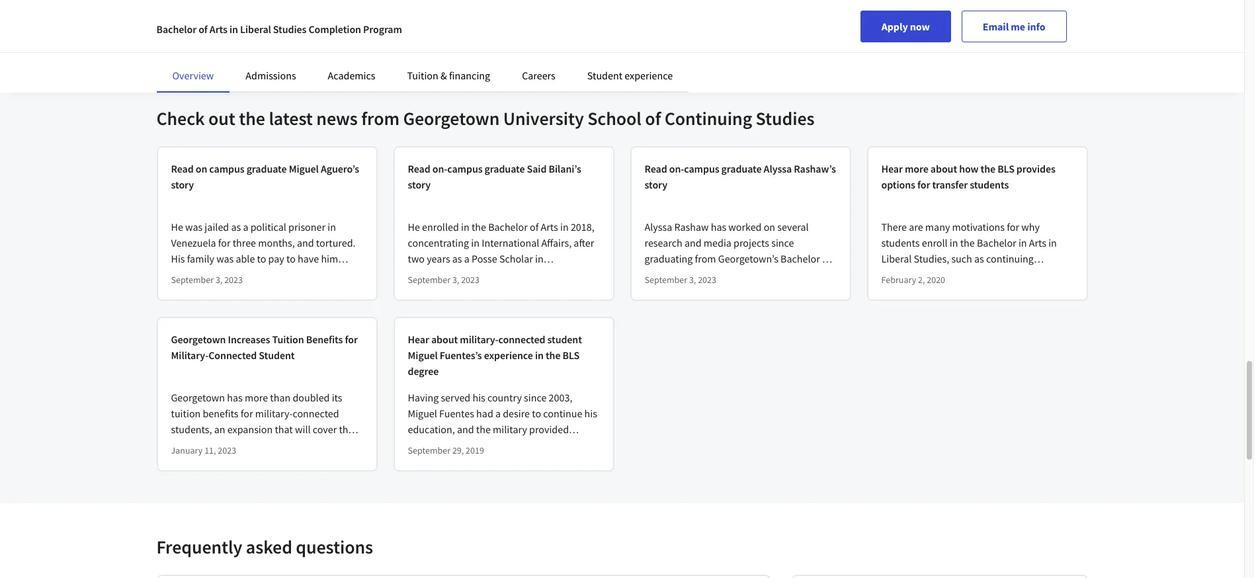 Task type: vqa. For each thing, say whether or not it's contained in the screenshot.
Equip students with the most in-demand skills and prepare them for job success.
no



Task type: describe. For each thing, give the bounding box(es) containing it.
email
[[983, 20, 1009, 33]]

11,
[[204, 445, 216, 456]]

perhaps
[[645, 284, 681, 297]]

more inside georgetown has more than doubled its tuition benefits for military-connected students, an expansion that will cover the annual cost of full-time undergraduate tuition for eligible students.
[[245, 391, 268, 404]]

said
[[527, 162, 547, 175]]

student experience
[[587, 69, 673, 82]]

a right had
[[495, 407, 501, 420]]

on inside alyssa rashaw has worked on several research and media projects since graduating from georgetown's bachelor of arts in liberal studies program in 2017. but perhaps none was more reflective of the time than  her internship with the legal services corporation in 2020.
[[764, 220, 775, 234]]

tuition & financing link
[[407, 69, 490, 82]]

september 3, 2023 for arts
[[645, 274, 716, 286]]

of up overview
[[199, 22, 208, 36]]

studies,
[[914, 252, 949, 265]]

years
[[427, 252, 450, 265]]

arts up the 'overview' link
[[210, 22, 227, 36]]

0 vertical spatial studies
[[273, 22, 306, 36]]

prisoner
[[288, 220, 325, 234]]

1 horizontal spatial tuition
[[407, 69, 438, 82]]

fuentes
[[439, 407, 474, 420]]

increases
[[228, 333, 270, 346]]

campus for in
[[447, 162, 482, 175]]

internship
[[708, 300, 754, 313]]

rashaw
[[674, 220, 709, 234]]

from inside alyssa rashaw has worked on several research and media projects since graduating from georgetown's bachelor of arts in liberal studies program in 2017. but perhaps none was more reflective of the time than  her internship with the legal services corporation in 2020.
[[695, 252, 716, 265]]

a inside he enrolled in the bachelor of arts in 2018, concentrating in international affairs, after two years as a posse scholar in pennsylvania
[[464, 252, 469, 265]]

arts inside he enrolled in the bachelor of arts in 2018, concentrating in international affairs, after two years as a posse scholar in pennsylvania
[[541, 220, 558, 234]]

the up legal
[[806, 284, 821, 297]]

to left pay
[[257, 252, 266, 265]]

scholar
[[499, 252, 533, 265]]

that
[[275, 423, 293, 436]]

for inside there are many motivations for why students enroll in the bachelor in arts in liberal studies, such as continuing education or coming back from tours of duty
[[1007, 220, 1019, 234]]

check out the latest news from georgetown university school of continuing studies
[[156, 107, 815, 130]]

connected inside hear about military-connected student miguel fuentes's experience in the bls degree
[[498, 333, 545, 346]]

hear for hear more about how the bls provides options for transfer students
[[881, 162, 903, 175]]

september 3, 2023 for as
[[408, 274, 480, 286]]

more inside hear more about how the bls provides options for transfer students
[[905, 162, 928, 175]]

to right pay
[[286, 252, 296, 265]]

about inside hear more about how the bls provides options for transfer students
[[931, 162, 957, 175]]

2020
[[927, 274, 945, 286]]

undergraduate
[[275, 439, 340, 452]]

get
[[515, 439, 529, 452]]

0 horizontal spatial was
[[185, 220, 203, 234]]

students.
[[252, 455, 293, 468]]

student
[[547, 333, 582, 346]]

the right into
[[217, 316, 231, 329]]

having served his country since 2003, miguel fuentes had a desire to continue his education, and the military provided opportunities for him to get a degree.
[[408, 391, 597, 452]]

bachelor up overview
[[156, 22, 196, 36]]

served
[[441, 391, 470, 404]]

was inside alyssa rashaw has worked on several research and media projects since graduating from georgetown's bachelor of arts in liberal studies program in 2017. but perhaps none was more reflective of the time than  her internship with the legal services corporation in 2020.
[[708, 284, 725, 297]]

continuing
[[664, 107, 752, 130]]

the down have
[[310, 268, 325, 281]]

are
[[909, 220, 923, 234]]

than
[[270, 391, 291, 404]]

about inside hear about military-connected student miguel fuentes's experience in the bls degree
[[431, 333, 458, 346]]

posse
[[472, 252, 497, 265]]

military- inside hear about military-connected student miguel fuentes's experience in the bls degree
[[460, 333, 498, 346]]

he was jailed as a political prisoner in venezuela for three months, and tortured. his family was able to pay to have him released, and he immigrated to the united states, a political refugee, alone in washington, d.c. that's where georgetown came into the picture.
[[171, 220, 360, 329]]

military-
[[171, 349, 208, 362]]

and inside alyssa rashaw has worked on several research and media projects since graduating from georgetown's bachelor of arts in liberal studies program in 2017. but perhaps none was more reflective of the time than  her internship with the legal services corporation in 2020.
[[684, 236, 701, 249]]

campus for has
[[684, 162, 719, 175]]

will
[[295, 423, 311, 436]]

into
[[197, 316, 215, 329]]

info
[[1027, 20, 1045, 33]]

continuing
[[986, 252, 1034, 265]]

country
[[487, 391, 522, 404]]

came
[[171, 316, 195, 329]]

the right with
[[777, 300, 792, 313]]

education,
[[408, 423, 455, 436]]

graduating
[[645, 252, 693, 265]]

connected
[[208, 349, 257, 362]]

september for arts
[[645, 274, 687, 286]]

how
[[959, 162, 979, 175]]

of right school
[[645, 107, 661, 130]]

released,
[[171, 268, 211, 281]]

2017.
[[793, 268, 816, 281]]

more inside alyssa rashaw has worked on several research and media projects since graduating from georgetown's bachelor of arts in liberal studies program in 2017. but perhaps none was more reflective of the time than  her internship with the legal services corporation in 2020.
[[727, 284, 750, 297]]

degree.
[[539, 439, 572, 452]]

her
[[692, 300, 706, 313]]

for inside hear more about how the bls provides options for transfer students
[[917, 178, 930, 191]]

students inside hear more about how the bls provides options for transfer students
[[970, 178, 1009, 191]]

for down cost
[[203, 455, 215, 468]]

fuentes's
[[440, 349, 482, 362]]

on- for read on-campus graduate said bilani's story
[[432, 162, 447, 175]]

campus for jailed
[[209, 162, 244, 175]]

enroll
[[922, 236, 948, 249]]

for inside he was jailed as a political prisoner in venezuela for three months, and tortured. his family was able to pay to have him released, and he immigrated to the united states, a political refugee, alone in washington, d.c. that's where georgetown came into the picture.
[[218, 236, 230, 249]]

tuition & financing
[[407, 69, 490, 82]]

aguero's
[[321, 162, 359, 175]]

a up washington,
[[203, 284, 208, 297]]

the inside there are many motivations for why students enroll in the bachelor in arts in liberal studies, such as continuing education or coming back from tours of duty
[[960, 236, 975, 249]]

email me info
[[983, 20, 1045, 33]]

read on campus graduate miguel aguero's story
[[171, 162, 359, 191]]

he for he enrolled in the bachelor of arts in 2018, concentrating in international affairs, after two years as a posse scholar in pennsylvania
[[408, 220, 420, 234]]

annual
[[171, 439, 202, 452]]

arts inside alyssa rashaw has worked on several research and media projects since graduating from georgetown's bachelor of arts in liberal studies program in 2017. but perhaps none was more reflective of the time than  her internship with the legal services corporation in 2020.
[[645, 268, 662, 281]]

miguel inside 'having served his country since 2003, miguel fuentes had a desire to continue his education, and the military provided opportunities for him to get a degree.'
[[408, 407, 437, 420]]

eligible
[[217, 455, 250, 468]]

transfer
[[932, 178, 968, 191]]

but
[[818, 268, 834, 281]]

2019
[[466, 445, 484, 456]]

cost
[[204, 439, 222, 452]]

academics link
[[328, 69, 375, 82]]

in inside hear about military-connected student miguel fuentes's experience in the bls degree
[[535, 349, 544, 362]]

military
[[493, 423, 527, 436]]

alyssa inside the read on-campus graduate alyssa rashaw's story
[[764, 162, 792, 175]]

enrolled
[[422, 220, 459, 234]]

1 vertical spatial political
[[210, 284, 246, 297]]

continue
[[543, 407, 582, 420]]

2 tuition from the top
[[171, 455, 201, 468]]

of down 2017. at the top of the page
[[795, 284, 804, 297]]

him inside 'having served his country since 2003, miguel fuentes had a desire to continue his education, and the military provided opportunities for him to get a degree.'
[[485, 439, 502, 452]]

academics
[[328, 69, 375, 82]]

1 tuition from the top
[[171, 407, 201, 420]]

provides
[[1016, 162, 1055, 175]]

georgetown inside he was jailed as a political prisoner in venezuela for three months, and tortured. his family was able to pay to have him released, and he immigrated to the united states, a political refugee, alone in washington, d.c. that's where georgetown came into the picture.
[[306, 300, 360, 313]]

had
[[476, 407, 493, 420]]

rashaw's
[[794, 162, 836, 175]]

now
[[910, 20, 930, 33]]

graduate for miguel
[[246, 162, 287, 175]]

family
[[187, 252, 214, 265]]

3, for a
[[452, 274, 459, 286]]

1 vertical spatial studies
[[756, 107, 815, 130]]

0 horizontal spatial his
[[473, 391, 485, 404]]

georgetown's
[[718, 252, 778, 265]]

as inside he was jailed as a political prisoner in venezuela for three months, and tortured. his family was able to pay to have him released, and he immigrated to the united states, a political refugee, alone in washington, d.c. that's where georgetown came into the picture.
[[231, 220, 241, 234]]

a up three
[[243, 220, 248, 234]]

washington,
[[171, 300, 226, 313]]

alyssa inside alyssa rashaw has worked on several research and media projects since graduating from georgetown's bachelor of arts in liberal studies program in 2017. but perhaps none was more reflective of the time than  her internship with the legal services corporation in 2020.
[[645, 220, 672, 234]]

bilani's
[[549, 162, 581, 175]]

the inside hear more about how the bls provides options for transfer students
[[981, 162, 995, 175]]

1 horizontal spatial his
[[584, 407, 597, 420]]

0 vertical spatial liberal
[[240, 22, 271, 36]]

three
[[233, 236, 256, 249]]

february
[[881, 274, 916, 286]]

provided
[[529, 423, 569, 436]]

university
[[503, 107, 584, 130]]

since inside alyssa rashaw has worked on several research and media projects since graduating from georgetown's bachelor of arts in liberal studies program in 2017. but perhaps none was more reflective of the time than  her internship with the legal services corporation in 2020.
[[771, 236, 794, 249]]

bachelor inside he enrolled in the bachelor of arts in 2018, concentrating in international affairs, after two years as a posse scholar in pennsylvania
[[488, 220, 528, 234]]

september for as
[[408, 274, 450, 286]]

projects
[[734, 236, 769, 249]]

latest
[[269, 107, 313, 130]]

2003,
[[549, 391, 572, 404]]

he
[[232, 268, 243, 281]]

january
[[171, 445, 203, 456]]

of inside georgetown has more than doubled its tuition benefits for military-connected students, an expansion that will cover the annual cost of full-time undergraduate tuition for eligible students.
[[224, 439, 233, 452]]

studies inside alyssa rashaw has worked on several research and media projects since graduating from georgetown's bachelor of arts in liberal studies program in 2017. but perhaps none was more reflective of the time than  her internship with the legal services corporation in 2020.
[[707, 268, 740, 281]]

time inside georgetown has more than doubled its tuition benefits for military-connected students, an expansion that will cover the annual cost of full-time undergraduate tuition for eligible students.
[[252, 439, 272, 452]]

venezuela
[[171, 236, 216, 249]]

0 vertical spatial student
[[587, 69, 622, 82]]

tuition inside georgetown increases tuition benefits for military-connected student
[[272, 333, 304, 346]]

1 vertical spatial was
[[216, 252, 234, 265]]

international
[[482, 236, 539, 249]]

benefits
[[203, 407, 238, 420]]

there
[[881, 220, 907, 234]]

student inside georgetown increases tuition benefits for military-connected student
[[259, 349, 295, 362]]

or
[[928, 268, 937, 281]]

completion
[[309, 22, 361, 36]]

read for read on campus graduate miguel aguero's story
[[171, 162, 194, 175]]

student experience link
[[587, 69, 673, 82]]



Task type: locate. For each thing, give the bounding box(es) containing it.
2 vertical spatial miguel
[[408, 407, 437, 420]]

0 vertical spatial connected
[[498, 333, 545, 346]]

2 vertical spatial was
[[708, 284, 725, 297]]

read for read on-campus graduate alyssa rashaw's story
[[645, 162, 667, 175]]

more up internship
[[727, 284, 750, 297]]

september 29, 2019
[[408, 445, 484, 456]]

0 vertical spatial time
[[645, 300, 665, 313]]

0 vertical spatial was
[[185, 220, 203, 234]]

0 vertical spatial bls
[[998, 162, 1014, 175]]

2023 for posse
[[461, 274, 480, 286]]

he inside he was jailed as a political prisoner in venezuela for three months, and tortured. his family was able to pay to have him released, and he immigrated to the united states, a political refugee, alone in washington, d.c. that's where georgetown came into the picture.
[[171, 220, 183, 234]]

read inside read on campus graduate miguel aguero's story
[[171, 162, 194, 175]]

student
[[587, 69, 622, 82], [259, 349, 295, 362]]

bls down student
[[563, 349, 580, 362]]

arts
[[210, 22, 227, 36], [541, 220, 558, 234], [1029, 236, 1046, 249], [645, 268, 662, 281]]

from inside there are many motivations for why students enroll in the bachelor in arts in liberal studies, such as continuing education or coming back from tours of duty
[[998, 268, 1019, 281]]

since
[[771, 236, 794, 249], [524, 391, 547, 404]]

students,
[[171, 423, 212, 436]]

hear up degree on the bottom of the page
[[408, 333, 429, 346]]

0 horizontal spatial he
[[171, 220, 183, 234]]

the up such at right
[[960, 236, 975, 249]]

read inside the read on-campus graduate alyssa rashaw's story
[[645, 162, 667, 175]]

frequently asked questions
[[156, 535, 373, 559]]

for inside 'having served his country since 2003, miguel fuentes had a desire to continue his education, and the military provided opportunities for him to get a degree.'
[[470, 439, 483, 452]]

tuition up "students,"
[[171, 407, 201, 420]]

0 horizontal spatial hear
[[408, 333, 429, 346]]

2 story from the left
[[408, 178, 431, 191]]

3, for able
[[216, 274, 222, 286]]

why
[[1021, 220, 1040, 234]]

1 3, from the left
[[216, 274, 222, 286]]

political up months,
[[250, 220, 286, 234]]

0 horizontal spatial political
[[210, 284, 246, 297]]

0 horizontal spatial studies
[[273, 22, 306, 36]]

student up school
[[587, 69, 622, 82]]

2 horizontal spatial 3,
[[689, 274, 696, 286]]

campus down continuing
[[684, 162, 719, 175]]

0 horizontal spatial student
[[259, 349, 295, 362]]

september down years on the left of page
[[408, 274, 450, 286]]

arts up perhaps
[[645, 268, 662, 281]]

experience inside hear about military-connected student miguel fuentes's experience in the bls degree
[[484, 349, 533, 362]]

and left he
[[213, 268, 230, 281]]

0 horizontal spatial story
[[171, 178, 194, 191]]

1 vertical spatial liberal
[[881, 252, 912, 265]]

0 horizontal spatial since
[[524, 391, 547, 404]]

for inside georgetown increases tuition benefits for military-connected student
[[345, 333, 358, 346]]

military- up "fuentes's"
[[460, 333, 498, 346]]

0 horizontal spatial on
[[196, 162, 207, 175]]

for right options
[[917, 178, 930, 191]]

asked
[[246, 535, 292, 559]]

check
[[156, 107, 205, 130]]

to right desire
[[532, 407, 541, 420]]

connected down doubled
[[293, 407, 339, 420]]

as inside there are many motivations for why students enroll in the bachelor in arts in liberal studies, such as continuing education or coming back from tours of duty
[[974, 252, 984, 265]]

the inside hear about military-connected student miguel fuentes's experience in the bls degree
[[546, 349, 561, 362]]

connected inside georgetown has more than doubled its tuition benefits for military-connected students, an expansion that will cover the annual cost of full-time undergraduate tuition for eligible students.
[[293, 407, 339, 420]]

2 horizontal spatial was
[[708, 284, 725, 297]]

georgetown has more than doubled its tuition benefits for military-connected students, an expansion that will cover the annual cost of full-time undergraduate tuition for eligible students.
[[171, 391, 354, 468]]

september down education,
[[408, 445, 450, 456]]

1 horizontal spatial alyssa
[[764, 162, 792, 175]]

bls left the provides
[[998, 162, 1014, 175]]

1 vertical spatial from
[[695, 252, 716, 265]]

of inside he enrolled in the bachelor of arts in 2018, concentrating in international affairs, after two years as a posse scholar in pennsylvania
[[530, 220, 539, 234]]

for
[[917, 178, 930, 191], [1007, 220, 1019, 234], [218, 236, 230, 249], [345, 333, 358, 346], [241, 407, 253, 420], [470, 439, 483, 452], [203, 455, 215, 468]]

campus down check out the latest news from georgetown university school of continuing studies
[[447, 162, 482, 175]]

legal
[[794, 300, 817, 313]]

september for the
[[408, 445, 450, 456]]

him down tortured.
[[321, 252, 338, 265]]

the down student
[[546, 349, 561, 362]]

1 vertical spatial time
[[252, 439, 272, 452]]

1 horizontal spatial 3,
[[452, 274, 459, 286]]

2 vertical spatial studies
[[707, 268, 740, 281]]

on- for read on-campus graduate alyssa rashaw's story
[[669, 162, 684, 175]]

was left able
[[216, 252, 234, 265]]

1 horizontal spatial read
[[408, 162, 430, 175]]

corporation
[[683, 316, 737, 329]]

2023 down posse
[[461, 274, 480, 286]]

for left why
[[1007, 220, 1019, 234]]

1 horizontal spatial on
[[764, 220, 775, 234]]

1 vertical spatial connected
[[293, 407, 339, 420]]

1 september 3, 2023 from the left
[[171, 274, 243, 286]]

studies up rashaw's
[[756, 107, 815, 130]]

2023
[[224, 274, 243, 286], [461, 274, 480, 286], [698, 274, 716, 286], [218, 445, 236, 456]]

on- inside read on-campus graduate said bilani's story
[[432, 162, 447, 175]]

0 horizontal spatial campus
[[209, 162, 244, 175]]

1 vertical spatial tuition
[[171, 455, 201, 468]]

alyssa left rashaw's
[[764, 162, 792, 175]]

graduate left said
[[485, 162, 525, 175]]

story inside read on campus graduate miguel aguero's story
[[171, 178, 194, 191]]

1 vertical spatial his
[[584, 407, 597, 420]]

tuition down where
[[272, 333, 304, 346]]

graduate up worked
[[721, 162, 762, 175]]

after
[[574, 236, 594, 249]]

1 horizontal spatial bls
[[998, 162, 1014, 175]]

his up had
[[473, 391, 485, 404]]

on left several at right
[[764, 220, 775, 234]]

0 vertical spatial more
[[905, 162, 928, 175]]

1 vertical spatial has
[[227, 391, 243, 404]]

experience up country
[[484, 349, 533, 362]]

3 story from the left
[[645, 178, 667, 191]]

more left the than
[[245, 391, 268, 404]]

to left get
[[504, 439, 513, 452]]

email me info button
[[962, 11, 1067, 42]]

0 horizontal spatial bls
[[563, 349, 580, 362]]

arts inside there are many motivations for why students enroll in the bachelor in arts in liberal studies, such as continuing education or coming back from tours of duty
[[1029, 236, 1046, 249]]

graduate for said
[[485, 162, 525, 175]]

on- inside the read on-campus graduate alyssa rashaw's story
[[669, 162, 684, 175]]

0 vertical spatial him
[[321, 252, 338, 265]]

0 vertical spatial miguel
[[289, 162, 319, 175]]

has inside georgetown has more than doubled its tuition benefits for military-connected students, an expansion that will cover the annual cost of full-time undergraduate tuition for eligible students.
[[227, 391, 243, 404]]

0 horizontal spatial read
[[171, 162, 194, 175]]

bachelor inside alyssa rashaw has worked on several research and media projects since graduating from georgetown's bachelor of arts in liberal studies program in 2017. but perhaps none was more reflective of the time than  her internship with the legal services corporation in 2020.
[[781, 252, 820, 265]]

from down continuing
[[998, 268, 1019, 281]]

1 graduate from the left
[[246, 162, 287, 175]]

his right continue
[[584, 407, 597, 420]]

georgetown
[[403, 107, 500, 130], [306, 300, 360, 313], [171, 333, 226, 346], [171, 391, 225, 404]]

having
[[408, 391, 439, 404]]

since inside 'having served his country since 2003, miguel fuentes had a desire to continue his education, and the military provided opportunities for him to get a degree.'
[[524, 391, 547, 404]]

story up venezuela
[[171, 178, 194, 191]]

campus inside read on-campus graduate said bilani's story
[[447, 162, 482, 175]]

miguel inside hear about military-connected student miguel fuentes's experience in the bls degree
[[408, 349, 438, 362]]

1 horizontal spatial students
[[970, 178, 1009, 191]]

0 horizontal spatial connected
[[293, 407, 339, 420]]

campus inside read on campus graduate miguel aguero's story
[[209, 162, 244, 175]]

0 horizontal spatial him
[[321, 252, 338, 265]]

bachelor up international
[[488, 220, 528, 234]]

time down perhaps
[[645, 300, 665, 313]]

as up three
[[231, 220, 241, 234]]

arts up affairs,
[[541, 220, 558, 234]]

1 vertical spatial miguel
[[408, 349, 438, 362]]

2 horizontal spatial september 3, 2023
[[645, 274, 716, 286]]

1 horizontal spatial he
[[408, 220, 420, 234]]

1 horizontal spatial time
[[645, 300, 665, 313]]

graduate inside read on campus graduate miguel aguero's story
[[246, 162, 287, 175]]

on- down continuing
[[669, 162, 684, 175]]

picture.
[[234, 316, 268, 329]]

in
[[229, 22, 238, 36], [328, 220, 336, 234], [461, 220, 469, 234], [560, 220, 569, 234], [471, 236, 480, 249], [950, 236, 958, 249], [1018, 236, 1027, 249], [1048, 236, 1057, 249], [535, 252, 543, 265], [664, 268, 672, 281], [782, 268, 790, 281], [313, 284, 322, 297], [739, 316, 747, 329], [535, 349, 544, 362]]

0 horizontal spatial on-
[[432, 162, 447, 175]]

0 horizontal spatial graduate
[[246, 162, 287, 175]]

and down prisoner
[[297, 236, 314, 249]]

0 horizontal spatial alyssa
[[645, 220, 672, 234]]

september
[[171, 274, 214, 286], [408, 274, 450, 286], [645, 274, 687, 286], [408, 445, 450, 456]]

miguel up degree on the bottom of the page
[[408, 349, 438, 362]]

an
[[214, 423, 225, 436]]

the
[[239, 107, 265, 130], [981, 162, 995, 175], [472, 220, 486, 234], [960, 236, 975, 249], [310, 268, 325, 281], [806, 284, 821, 297], [777, 300, 792, 313], [217, 316, 231, 329], [546, 349, 561, 362], [339, 423, 354, 436], [476, 423, 491, 436]]

miguel left aguero's
[[289, 162, 319, 175]]

graduate
[[246, 162, 287, 175], [485, 162, 525, 175], [721, 162, 762, 175]]

for right the 29,
[[470, 439, 483, 452]]

georgetown inside georgetown has more than doubled its tuition benefits for military-connected students, an expansion that will cover the annual cost of full-time undergraduate tuition for eligible students.
[[171, 391, 225, 404]]

and down rashaw
[[684, 236, 701, 249]]

hear inside hear more about how the bls provides options for transfer students
[[881, 162, 903, 175]]

0 vertical spatial his
[[473, 391, 485, 404]]

students inside there are many motivations for why students enroll in the bachelor in arts in liberal studies, such as continuing education or coming back from tours of duty
[[881, 236, 920, 249]]

3 graduate from the left
[[721, 162, 762, 175]]

read inside read on-campus graduate said bilani's story
[[408, 162, 430, 175]]

on- up enrolled
[[432, 162, 447, 175]]

2 vertical spatial liberal
[[674, 268, 705, 281]]

1 read from the left
[[171, 162, 194, 175]]

2 horizontal spatial read
[[645, 162, 667, 175]]

story inside read on-campus graduate said bilani's story
[[408, 178, 431, 191]]

1 horizontal spatial as
[[452, 252, 462, 265]]

1 horizontal spatial experience
[[625, 69, 673, 82]]

many
[[925, 220, 950, 234]]

&
[[440, 69, 447, 82]]

of inside there are many motivations for why students enroll in the bachelor in arts in liberal studies, such as continuing education or coming back from tours of duty
[[1046, 268, 1055, 281]]

2023 up her
[[698, 274, 716, 286]]

from
[[361, 107, 399, 130], [695, 252, 716, 265], [998, 268, 1019, 281]]

2023 for to
[[224, 274, 243, 286]]

0 vertical spatial tuition
[[407, 69, 438, 82]]

liberal inside alyssa rashaw has worked on several research and media projects since graduating from georgetown's bachelor of arts in liberal studies program in 2017. but perhaps none was more reflective of the time than  her internship with the legal services corporation in 2020.
[[674, 268, 705, 281]]

media
[[704, 236, 731, 249]]

0 horizontal spatial tuition
[[272, 333, 304, 346]]

3 3, from the left
[[689, 274, 696, 286]]

2 read from the left
[[408, 162, 430, 175]]

graduate for alyssa
[[721, 162, 762, 175]]

of
[[199, 22, 208, 36], [645, 107, 661, 130], [530, 220, 539, 234], [822, 252, 831, 265], [1046, 268, 1055, 281], [795, 284, 804, 297], [224, 439, 233, 452]]

bachelor up 2017. at the top of the page
[[781, 252, 820, 265]]

september 3, 2023 down family
[[171, 274, 243, 286]]

reflective
[[752, 284, 793, 297]]

0 vertical spatial experience
[[625, 69, 673, 82]]

3, up her
[[689, 274, 696, 286]]

1 he from the left
[[171, 220, 183, 234]]

3, left he
[[216, 274, 222, 286]]

2 3, from the left
[[452, 274, 459, 286]]

bachelor up continuing
[[977, 236, 1016, 249]]

states,
[[171, 284, 201, 297]]

political
[[250, 220, 286, 234], [210, 284, 246, 297]]

for up expansion
[[241, 407, 253, 420]]

1 vertical spatial on
[[764, 220, 775, 234]]

2 he from the left
[[408, 220, 420, 234]]

careers link
[[522, 69, 555, 82]]

1 vertical spatial alyssa
[[645, 220, 672, 234]]

1 vertical spatial about
[[431, 333, 458, 346]]

more up options
[[905, 162, 928, 175]]

story for read on-campus graduate said bilani's story
[[408, 178, 431, 191]]

liberal up none
[[674, 268, 705, 281]]

graduate down latest
[[246, 162, 287, 175]]

september 3, 2023 down years on the left of page
[[408, 274, 480, 286]]

2023 for liberal
[[698, 274, 716, 286]]

february 2, 2020
[[881, 274, 945, 286]]

3, for in
[[689, 274, 696, 286]]

liberal up admissions link
[[240, 22, 271, 36]]

of up but
[[822, 252, 831, 265]]

bachelor of arts in liberal studies completion program
[[156, 22, 402, 36]]

3,
[[216, 274, 222, 286], [452, 274, 459, 286], [689, 274, 696, 286]]

immigrated
[[245, 268, 297, 281]]

studies down georgetown's
[[707, 268, 740, 281]]

he up venezuela
[[171, 220, 183, 234]]

1 vertical spatial student
[[259, 349, 295, 362]]

was up venezuela
[[185, 220, 203, 234]]

him inside he was jailed as a political prisoner in venezuela for three months, and tortured. his family was able to pay to have him released, and he immigrated to the united states, a political refugee, alone in washington, d.c. that's where georgetown came into the picture.
[[321, 252, 338, 265]]

campus inside the read on-campus graduate alyssa rashaw's story
[[684, 162, 719, 175]]

1 horizontal spatial on-
[[669, 162, 684, 175]]

3 read from the left
[[645, 162, 667, 175]]

read for read on-campus graduate said bilani's story
[[408, 162, 430, 175]]

1 vertical spatial since
[[524, 391, 547, 404]]

1 horizontal spatial studies
[[707, 268, 740, 281]]

2 horizontal spatial liberal
[[881, 252, 912, 265]]

tuition left &
[[407, 69, 438, 82]]

from right news
[[361, 107, 399, 130]]

1 horizontal spatial was
[[216, 252, 234, 265]]

worked
[[728, 220, 762, 234]]

1 horizontal spatial political
[[250, 220, 286, 234]]

news
[[316, 107, 358, 130]]

miguel inside read on campus graduate miguel aguero's story
[[289, 162, 319, 175]]

military- inside georgetown has more than doubled its tuition benefits for military-connected students, an expansion that will cover the annual cost of full-time undergraduate tuition for eligible students.
[[255, 407, 293, 420]]

where
[[277, 300, 304, 313]]

1 horizontal spatial military-
[[460, 333, 498, 346]]

alyssa
[[764, 162, 792, 175], [645, 220, 672, 234]]

1 vertical spatial tuition
[[272, 333, 304, 346]]

29,
[[452, 445, 464, 456]]

georgetown inside georgetown increases tuition benefits for military-connected student
[[171, 333, 226, 346]]

options
[[881, 178, 915, 191]]

3 campus from the left
[[684, 162, 719, 175]]

3 september 3, 2023 from the left
[[645, 274, 716, 286]]

time inside alyssa rashaw has worked on several research and media projects since graduating from georgetown's bachelor of arts in liberal studies program in 2017. but perhaps none was more reflective of the time than  her internship with the legal services corporation in 2020.
[[645, 300, 665, 313]]

for down 'jailed'
[[218, 236, 230, 249]]

0 vertical spatial hear
[[881, 162, 903, 175]]

1 campus from the left
[[209, 162, 244, 175]]

2023 for annual
[[218, 445, 236, 456]]

jailed
[[205, 220, 229, 234]]

the right out
[[239, 107, 265, 130]]

he enrolled in the bachelor of arts in 2018, concentrating in international affairs, after two years as a posse scholar in pennsylvania
[[408, 220, 594, 281]]

2 horizontal spatial graduate
[[721, 162, 762, 175]]

september for was
[[171, 274, 214, 286]]

back
[[974, 268, 996, 281]]

graduate inside the read on-campus graduate alyssa rashaw's story
[[721, 162, 762, 175]]

he for he was jailed as a political prisoner in venezuela for three months, and tortured. his family was able to pay to have him released, and he immigrated to the united states, a political refugee, alone in washington, d.c. that's where georgetown came into the picture.
[[171, 220, 183, 234]]

2 horizontal spatial story
[[645, 178, 667, 191]]

1 horizontal spatial student
[[587, 69, 622, 82]]

1 on- from the left
[[432, 162, 447, 175]]

story
[[171, 178, 194, 191], [408, 178, 431, 191], [645, 178, 667, 191]]

duty
[[881, 284, 901, 297]]

september down family
[[171, 274, 214, 286]]

2 horizontal spatial more
[[905, 162, 928, 175]]

united
[[327, 268, 357, 281]]

1 horizontal spatial liberal
[[674, 268, 705, 281]]

alyssa rashaw has worked on several research and media projects since graduating from georgetown's bachelor of arts in liberal studies program in 2017. but perhaps none was more reflective of the time than  her internship with the legal services corporation in 2020.
[[645, 220, 834, 329]]

hear for hear about military-connected student miguel fuentes's experience in the bls degree
[[408, 333, 429, 346]]

several
[[777, 220, 809, 234]]

tours
[[1021, 268, 1044, 281]]

the inside 'having served his country since 2003, miguel fuentes had a desire to continue his education, and the military provided opportunities for him to get a degree.'
[[476, 423, 491, 436]]

2 horizontal spatial from
[[998, 268, 1019, 281]]

story for read on campus graduate miguel aguero's story
[[171, 178, 194, 191]]

bachelor
[[156, 22, 196, 36], [488, 220, 528, 234], [977, 236, 1016, 249], [781, 252, 820, 265]]

bachelor inside there are many motivations for why students enroll in the bachelor in arts in liberal studies, such as continuing education or coming back from tours of duty
[[977, 236, 1016, 249]]

has inside alyssa rashaw has worked on several research and media projects since graduating from georgetown's bachelor of arts in liberal studies program in 2017. but perhaps none was more reflective of the time than  her internship with the legal services corporation in 2020.
[[711, 220, 726, 234]]

0 horizontal spatial students
[[881, 236, 920, 249]]

he inside he enrolled in the bachelor of arts in 2018, concentrating in international affairs, after two years as a posse scholar in pennsylvania
[[408, 220, 420, 234]]

arts down why
[[1029, 236, 1046, 249]]

1 story from the left
[[171, 178, 194, 191]]

0 horizontal spatial time
[[252, 439, 272, 452]]

tuition down annual
[[171, 455, 201, 468]]

2 horizontal spatial studies
[[756, 107, 815, 130]]

as up back
[[974, 252, 984, 265]]

0 vertical spatial from
[[361, 107, 399, 130]]

he left enrolled
[[408, 220, 420, 234]]

1 horizontal spatial graduate
[[485, 162, 525, 175]]

since up desire
[[524, 391, 547, 404]]

0 horizontal spatial experience
[[484, 349, 533, 362]]

0 vertical spatial alyssa
[[764, 162, 792, 175]]

1 vertical spatial experience
[[484, 349, 533, 362]]

questions
[[296, 535, 373, 559]]

about up "transfer"
[[931, 162, 957, 175]]

2 graduate from the left
[[485, 162, 525, 175]]

0 horizontal spatial from
[[361, 107, 399, 130]]

story inside the read on-campus graduate alyssa rashaw's story
[[645, 178, 667, 191]]

students down there
[[881, 236, 920, 249]]

1 horizontal spatial story
[[408, 178, 431, 191]]

hear up options
[[881, 162, 903, 175]]

as inside he enrolled in the bachelor of arts in 2018, concentrating in international affairs, after two years as a posse scholar in pennsylvania
[[452, 252, 462, 265]]

1 vertical spatial bls
[[563, 349, 580, 362]]

overview
[[172, 69, 214, 82]]

1 horizontal spatial has
[[711, 220, 726, 234]]

1 vertical spatial him
[[485, 439, 502, 452]]

tuition
[[407, 69, 438, 82], [272, 333, 304, 346]]

students down how
[[970, 178, 1009, 191]]

1 horizontal spatial from
[[695, 252, 716, 265]]

on down check
[[196, 162, 207, 175]]

1 vertical spatial more
[[727, 284, 750, 297]]

georgetown down tuition & financing 'link'
[[403, 107, 500, 130]]

0 horizontal spatial 3,
[[216, 274, 222, 286]]

2 on- from the left
[[669, 162, 684, 175]]

connected left student
[[498, 333, 545, 346]]

students
[[970, 178, 1009, 191], [881, 236, 920, 249]]

a right get
[[531, 439, 537, 452]]

and down fuentes
[[457, 423, 474, 436]]

1 horizontal spatial since
[[771, 236, 794, 249]]

2 september 3, 2023 from the left
[[408, 274, 480, 286]]

bls inside hear about military-connected student miguel fuentes's experience in the bls degree
[[563, 349, 580, 362]]

studies
[[273, 22, 306, 36], [756, 107, 815, 130], [707, 268, 740, 281]]

the inside georgetown has more than doubled its tuition benefits for military-connected students, an expansion that will cover the annual cost of full-time undergraduate tuition for eligible students.
[[339, 423, 354, 436]]

graduate inside read on-campus graduate said bilani's story
[[485, 162, 525, 175]]

education
[[881, 268, 926, 281]]

2 vertical spatial more
[[245, 391, 268, 404]]

time
[[645, 300, 665, 313], [252, 439, 272, 452]]

hear
[[881, 162, 903, 175], [408, 333, 429, 346]]

bls inside hear more about how the bls provides options for transfer students
[[998, 162, 1014, 175]]

2023 right 11,
[[218, 445, 236, 456]]

him right '2019' on the left of the page
[[485, 439, 502, 452]]

hear inside hear about military-connected student miguel fuentes's experience in the bls degree
[[408, 333, 429, 346]]

september down graduating
[[645, 274, 687, 286]]

0 vertical spatial military-
[[460, 333, 498, 346]]

2 horizontal spatial as
[[974, 252, 984, 265]]

0 horizontal spatial about
[[431, 333, 458, 346]]

connected
[[498, 333, 545, 346], [293, 407, 339, 420]]

tuition
[[171, 407, 201, 420], [171, 455, 201, 468]]

about
[[931, 162, 957, 175], [431, 333, 458, 346]]

0 horizontal spatial liberal
[[240, 22, 271, 36]]

on inside read on campus graduate miguel aguero's story
[[196, 162, 207, 175]]

military- down the than
[[255, 407, 293, 420]]

1 horizontal spatial more
[[727, 284, 750, 297]]

september 3, 2023 for was
[[171, 274, 243, 286]]

and inside 'having served his country since 2003, miguel fuentes had a desire to continue his education, and the military provided opportunities for him to get a degree.'
[[457, 423, 474, 436]]

1 vertical spatial students
[[881, 236, 920, 249]]

as
[[231, 220, 241, 234], [452, 252, 462, 265], [974, 252, 984, 265]]

apply now button
[[860, 11, 951, 42]]

the inside he enrolled in the bachelor of arts in 2018, concentrating in international affairs, after two years as a posse scholar in pennsylvania
[[472, 220, 486, 234]]

liberal inside there are many motivations for why students enroll in the bachelor in arts in liberal studies, such as continuing education or coming back from tours of duty
[[881, 252, 912, 265]]

2 campus from the left
[[447, 162, 482, 175]]

about up "fuentes's"
[[431, 333, 458, 346]]

january 11, 2023
[[171, 445, 236, 456]]

story for read on-campus graduate alyssa rashaw's story
[[645, 178, 667, 191]]

a left posse
[[464, 252, 469, 265]]

0 vertical spatial on
[[196, 162, 207, 175]]

to up alone
[[299, 268, 308, 281]]

experience up school
[[625, 69, 673, 82]]



